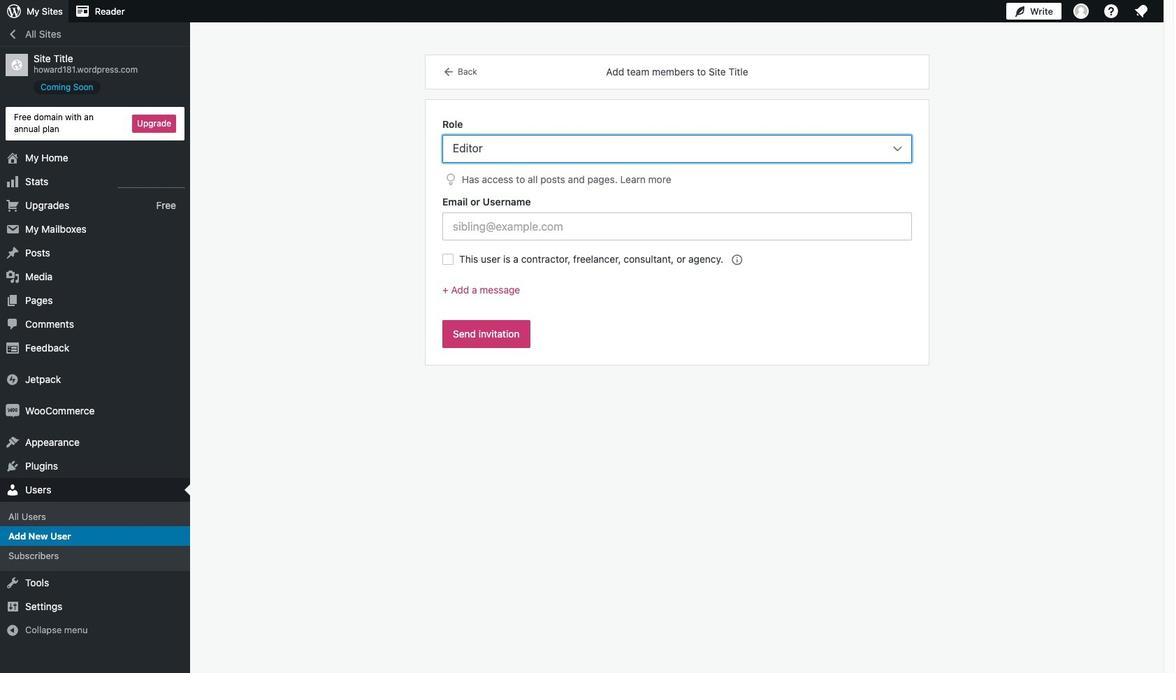 Task type: locate. For each thing, give the bounding box(es) containing it.
1 vertical spatial group
[[442, 195, 912, 241]]

2 vertical spatial group
[[442, 283, 912, 309]]

None checkbox
[[442, 254, 454, 265]]

group
[[442, 117, 912, 188], [442, 195, 912, 241], [442, 283, 912, 309]]

2 group from the top
[[442, 195, 912, 241]]

1 vertical spatial img image
[[6, 404, 20, 418]]

help image
[[1103, 3, 1120, 20]]

0 vertical spatial group
[[442, 117, 912, 188]]

my profile image
[[1074, 3, 1089, 19]]

main content
[[426, 55, 929, 365]]

img image
[[6, 372, 20, 386], [6, 404, 20, 418]]

0 vertical spatial img image
[[6, 372, 20, 386]]



Task type: vqa. For each thing, say whether or not it's contained in the screenshot.
Update your profile, personal settings, and more image
no



Task type: describe. For each thing, give the bounding box(es) containing it.
3 group from the top
[[442, 283, 912, 309]]

1 img image from the top
[[6, 372, 20, 386]]

more information image
[[730, 253, 743, 266]]

manage your notifications image
[[1133, 3, 1150, 20]]

highest hourly views 0 image
[[118, 179, 185, 188]]

1 group from the top
[[442, 117, 912, 188]]

sibling@example.com text field
[[442, 213, 912, 241]]

2 img image from the top
[[6, 404, 20, 418]]



